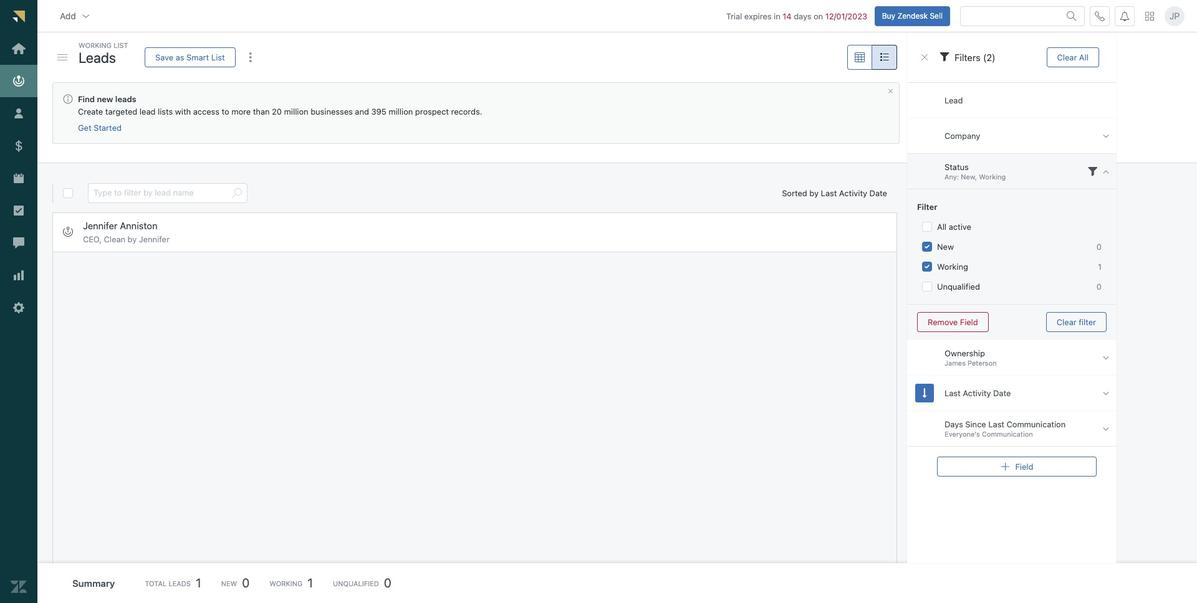 Task type: vqa. For each thing, say whether or not it's contained in the screenshot.
> to the left
no



Task type: describe. For each thing, give the bounding box(es) containing it.
find
[[78, 94, 95, 104]]

filter fill image
[[940, 52, 950, 62]]

in
[[774, 11, 781, 21]]

working 1
[[270, 576, 313, 591]]

buy
[[882, 11, 896, 20]]

buy zendesk sell button
[[875, 6, 951, 26]]

as
[[176, 52, 184, 62]]

records.
[[451, 107, 482, 117]]

chevron down image
[[81, 11, 91, 21]]

filter fill image
[[1088, 167, 1098, 177]]

jp
[[1170, 11, 1180, 21]]

clear all
[[1058, 52, 1089, 62]]

0 vertical spatial search image
[[1067, 11, 1077, 21]]

handler image
[[57, 54, 67, 60]]

get started
[[78, 123, 122, 133]]

get started link
[[78, 123, 122, 134]]

any:
[[945, 173, 959, 181]]

james
[[945, 359, 966, 368]]

1 vertical spatial search image
[[232, 188, 242, 198]]

zendesk products image
[[1146, 12, 1154, 20]]

sorted
[[782, 188, 808, 198]]

1 horizontal spatial activity
[[963, 388, 991, 398]]

last for since
[[989, 420, 1005, 430]]

angle down image
[[1103, 353, 1110, 363]]

by inside jennifer anniston ceo, clean by jennifer
[[128, 234, 137, 244]]

clear filter button
[[1047, 312, 1107, 332]]

sorted by last activity date
[[782, 188, 888, 198]]

3 angle down image from the top
[[1103, 424, 1110, 434]]

bell image
[[1120, 11, 1130, 21]]

jennifer anniston link
[[83, 220, 158, 232]]

clear for clear all
[[1058, 52, 1077, 62]]

targeted
[[105, 107, 137, 117]]

access
[[193, 107, 220, 117]]

with
[[175, 107, 191, 117]]

field button
[[937, 457, 1097, 477]]

1 horizontal spatial jennifer
[[139, 234, 170, 244]]

more
[[232, 107, 251, 117]]

working inside status any: new, working
[[979, 173, 1006, 181]]

new
[[97, 94, 113, 104]]

clean
[[104, 234, 125, 244]]

everyone's
[[945, 431, 980, 439]]

1 horizontal spatial last
[[945, 388, 961, 398]]

all inside button
[[1080, 52, 1089, 62]]

leads
[[115, 94, 136, 104]]

summary
[[72, 578, 115, 589]]

info image
[[63, 94, 73, 104]]

prospect
[[415, 107, 449, 117]]

add button
[[50, 3, 101, 28]]

list inside "working list leads"
[[114, 41, 128, 49]]

long arrow down image
[[923, 388, 927, 399]]

12/01/2023
[[826, 11, 868, 21]]

Type to filter by lead name field
[[94, 184, 227, 203]]

zendesk
[[898, 11, 928, 20]]

status any: new, working
[[945, 162, 1006, 181]]

0 vertical spatial by
[[810, 188, 819, 198]]

unqualified for unqualified
[[937, 282, 980, 292]]

all active
[[937, 222, 972, 232]]

ownership james peterson
[[945, 349, 997, 368]]

remove
[[928, 317, 958, 327]]

working for working 1
[[270, 580, 303, 588]]

anniston
[[120, 220, 158, 231]]

clear all button
[[1047, 47, 1100, 67]]

and
[[355, 107, 369, 117]]

0 vertical spatial date
[[870, 188, 888, 198]]

days
[[794, 11, 812, 21]]



Task type: locate. For each thing, give the bounding box(es) containing it.
leads right total
[[169, 580, 191, 588]]

days
[[945, 420, 963, 430]]

save as smart list
[[155, 52, 225, 62]]

0 horizontal spatial 1
[[196, 576, 201, 591]]

find new leads create targeted lead lists with access to more than 20 million businesses and 395 million prospect records.
[[78, 94, 482, 117]]

1 horizontal spatial list
[[211, 52, 225, 62]]

new for new 0
[[221, 580, 237, 588]]

field right remove
[[960, 317, 978, 327]]

working for working list leads
[[79, 41, 112, 49]]

0 horizontal spatial search image
[[232, 188, 242, 198]]

new down all active
[[937, 242, 954, 252]]

new right total leads 1
[[221, 580, 237, 588]]

0 vertical spatial unqualified
[[937, 282, 980, 292]]

jennifer anniston ceo, clean by jennifer
[[83, 220, 170, 244]]

0 vertical spatial jennifer
[[83, 220, 117, 231]]

leads inside total leads 1
[[169, 580, 191, 588]]

trial
[[726, 11, 742, 21]]

field inside button
[[1016, 462, 1034, 472]]

0 horizontal spatial date
[[870, 188, 888, 198]]

field inside button
[[960, 317, 978, 327]]

0 vertical spatial field
[[960, 317, 978, 327]]

1 horizontal spatial filter
[[1079, 317, 1096, 327]]

cancel image
[[920, 52, 930, 62]]

2 horizontal spatial 1
[[1098, 262, 1102, 272]]

add
[[60, 10, 76, 21]]

0 horizontal spatial jennifer
[[83, 220, 117, 231]]

0 horizontal spatial last
[[821, 188, 837, 198]]

lead
[[140, 107, 156, 117]]

1 horizontal spatial million
[[389, 107, 413, 117]]

filter inside button
[[1079, 317, 1096, 327]]

trial expires in 14 days on 12/01/2023
[[726, 11, 868, 21]]

working for working
[[937, 262, 969, 272]]

to
[[222, 107, 229, 117]]

activity
[[839, 188, 868, 198], [963, 388, 991, 398]]

leads image
[[63, 227, 73, 237]]

working inside "working list leads"
[[79, 41, 112, 49]]

angle down image
[[1103, 131, 1110, 141], [1103, 388, 1110, 399], [1103, 424, 1110, 434]]

1 angle down image from the top
[[1103, 131, 1110, 141]]

1 horizontal spatial by
[[810, 188, 819, 198]]

last for by
[[821, 188, 837, 198]]

1 up clear filter button
[[1098, 262, 1102, 272]]

unqualified for unqualified 0
[[333, 580, 379, 588]]

0 vertical spatial all
[[1080, 52, 1089, 62]]

1 vertical spatial communication
[[982, 431, 1033, 439]]

0
[[1097, 242, 1102, 252], [1097, 282, 1102, 292], [242, 576, 250, 591], [384, 576, 392, 591]]

peterson
[[968, 359, 997, 368]]

communication up the add image
[[982, 431, 1033, 439]]

20
[[272, 107, 282, 117]]

leads
[[79, 49, 116, 66], [169, 580, 191, 588]]

0 horizontal spatial all
[[937, 222, 947, 232]]

by right sorted
[[810, 188, 819, 198]]

1 vertical spatial field
[[1016, 462, 1034, 472]]

field right the add image
[[1016, 462, 1034, 472]]

overflow vertical fill image
[[246, 52, 255, 62]]

unqualified 0
[[333, 576, 392, 591]]

million right 20 on the left top
[[284, 107, 309, 117]]

clear filter
[[1057, 317, 1096, 327]]

0 vertical spatial filter
[[917, 202, 938, 212]]

jennifer
[[83, 220, 117, 231], [139, 234, 170, 244]]

1 vertical spatial last
[[945, 388, 961, 398]]

1 horizontal spatial 1
[[308, 576, 313, 591]]

0 horizontal spatial activity
[[839, 188, 868, 198]]

sell
[[930, 11, 943, 20]]

new
[[937, 242, 954, 252], [221, 580, 237, 588]]

1 vertical spatial by
[[128, 234, 137, 244]]

0 vertical spatial communication
[[1007, 420, 1066, 430]]

1 vertical spatial jennifer
[[139, 234, 170, 244]]

1 vertical spatial angle down image
[[1103, 388, 1110, 399]]

last right long arrow down image
[[945, 388, 961, 398]]

last right sorted
[[821, 188, 837, 198]]

1 vertical spatial activity
[[963, 388, 991, 398]]

unqualified
[[937, 282, 980, 292], [333, 580, 379, 588]]

zendesk image
[[11, 579, 27, 596]]

create
[[78, 107, 103, 117]]

0 vertical spatial leads
[[79, 49, 116, 66]]

working right new,
[[979, 173, 1006, 181]]

2 million from the left
[[389, 107, 413, 117]]

save
[[155, 52, 173, 62]]

1 horizontal spatial field
[[1016, 462, 1034, 472]]

1 vertical spatial leads
[[169, 580, 191, 588]]

leads right handler image
[[79, 49, 116, 66]]

clear for clear filter
[[1057, 317, 1077, 327]]

0 vertical spatial clear
[[1058, 52, 1077, 62]]

angle up image
[[1103, 166, 1110, 177]]

than
[[253, 107, 270, 117]]

1 vertical spatial list
[[211, 52, 225, 62]]

communication up field button
[[1007, 420, 1066, 430]]

by down anniston
[[128, 234, 137, 244]]

0 horizontal spatial list
[[114, 41, 128, 49]]

1 vertical spatial new
[[221, 580, 237, 588]]

0 horizontal spatial by
[[128, 234, 137, 244]]

date
[[870, 188, 888, 198], [994, 388, 1011, 398]]

working list leads
[[79, 41, 128, 66]]

calls image
[[1095, 11, 1105, 21]]

1 horizontal spatial leads
[[169, 580, 191, 588]]

on
[[814, 11, 823, 21]]

0 vertical spatial angle down image
[[1103, 131, 1110, 141]]

ownership
[[945, 349, 985, 359]]

last right since
[[989, 420, 1005, 430]]

1 million from the left
[[284, 107, 309, 117]]

search image
[[1067, 11, 1077, 21], [232, 188, 242, 198]]

(2)
[[983, 52, 996, 63]]

list
[[114, 41, 128, 49], [211, 52, 225, 62]]

clear inside clear all button
[[1058, 52, 1077, 62]]

2 vertical spatial angle down image
[[1103, 424, 1110, 434]]

unqualified inside unqualified 0
[[333, 580, 379, 588]]

ceo,
[[83, 234, 102, 244]]

started
[[94, 123, 122, 133]]

new inside the new 0
[[221, 580, 237, 588]]

1 horizontal spatial unqualified
[[937, 282, 980, 292]]

working inside working 1
[[270, 580, 303, 588]]

1 vertical spatial filter
[[1079, 317, 1096, 327]]

0 horizontal spatial leads
[[79, 49, 116, 66]]

list up leads
[[114, 41, 128, 49]]

last
[[821, 188, 837, 198], [945, 388, 961, 398], [989, 420, 1005, 430]]

remove field
[[928, 317, 978, 327]]

1 left the new 0
[[196, 576, 201, 591]]

working down chevron down icon
[[79, 41, 112, 49]]

1 left unqualified 0
[[308, 576, 313, 591]]

14
[[783, 11, 792, 21]]

jennifer up ceo,
[[83, 220, 117, 231]]

lead
[[945, 95, 963, 105]]

active
[[949, 222, 972, 232]]

save as smart list button
[[145, 47, 236, 67]]

clear
[[1058, 52, 1077, 62], [1057, 317, 1077, 327]]

buy zendesk sell
[[882, 11, 943, 20]]

cancel image
[[888, 88, 894, 95]]

million
[[284, 107, 309, 117], [389, 107, 413, 117]]

395
[[371, 107, 387, 117]]

last activity date
[[945, 388, 1011, 398]]

2 angle down image from the top
[[1103, 388, 1110, 399]]

0 horizontal spatial new
[[221, 580, 237, 588]]

smart
[[187, 52, 209, 62]]

1 vertical spatial clear
[[1057, 317, 1077, 327]]

0 vertical spatial last
[[821, 188, 837, 198]]

new 0
[[221, 576, 250, 591]]

lists
[[158, 107, 173, 117]]

jennifer down anniston
[[139, 234, 170, 244]]

1 horizontal spatial all
[[1080, 52, 1089, 62]]

1 horizontal spatial search image
[[1067, 11, 1077, 21]]

filters (2)
[[955, 52, 996, 63]]

days since last communication everyone's communication
[[945, 420, 1066, 439]]

new,
[[961, 173, 977, 181]]

1 horizontal spatial date
[[994, 388, 1011, 398]]

expires
[[745, 11, 772, 21]]

add image
[[1001, 462, 1011, 472]]

1 vertical spatial all
[[937, 222, 947, 232]]

million right 395
[[389, 107, 413, 117]]

working right the new 0
[[270, 580, 303, 588]]

0 vertical spatial new
[[937, 242, 954, 252]]

1 horizontal spatial new
[[937, 242, 954, 252]]

total
[[145, 580, 167, 588]]

get
[[78, 123, 91, 133]]

communication
[[1007, 420, 1066, 430], [982, 431, 1033, 439]]

0 horizontal spatial field
[[960, 317, 978, 327]]

0 vertical spatial list
[[114, 41, 128, 49]]

working down all active
[[937, 262, 969, 272]]

0 horizontal spatial million
[[284, 107, 309, 117]]

filter
[[917, 202, 938, 212], [1079, 317, 1096, 327]]

activity down peterson at right
[[963, 388, 991, 398]]

filters
[[955, 52, 981, 63]]

businesses
[[311, 107, 353, 117]]

list right smart
[[211, 52, 225, 62]]

activity right sorted
[[839, 188, 868, 198]]

0 horizontal spatial unqualified
[[333, 580, 379, 588]]

by
[[810, 188, 819, 198], [128, 234, 137, 244]]

list inside button
[[211, 52, 225, 62]]

2 vertical spatial last
[[989, 420, 1005, 430]]

clear inside clear filter button
[[1057, 317, 1077, 327]]

2 horizontal spatial last
[[989, 420, 1005, 430]]

1 vertical spatial unqualified
[[333, 580, 379, 588]]

field
[[960, 317, 978, 327], [1016, 462, 1034, 472]]

since
[[966, 420, 987, 430]]

last inside days since last communication everyone's communication
[[989, 420, 1005, 430]]

working
[[79, 41, 112, 49], [979, 173, 1006, 181], [937, 262, 969, 272], [270, 580, 303, 588]]

total leads 1
[[145, 576, 201, 591]]

remove field button
[[917, 312, 989, 332]]

0 vertical spatial activity
[[839, 188, 868, 198]]

leads inside "working list leads"
[[79, 49, 116, 66]]

new for new
[[937, 242, 954, 252]]

0 horizontal spatial filter
[[917, 202, 938, 212]]

1 vertical spatial date
[[994, 388, 1011, 398]]

status
[[945, 162, 969, 172]]

company
[[945, 131, 981, 141]]

jp button
[[1165, 6, 1185, 26]]



